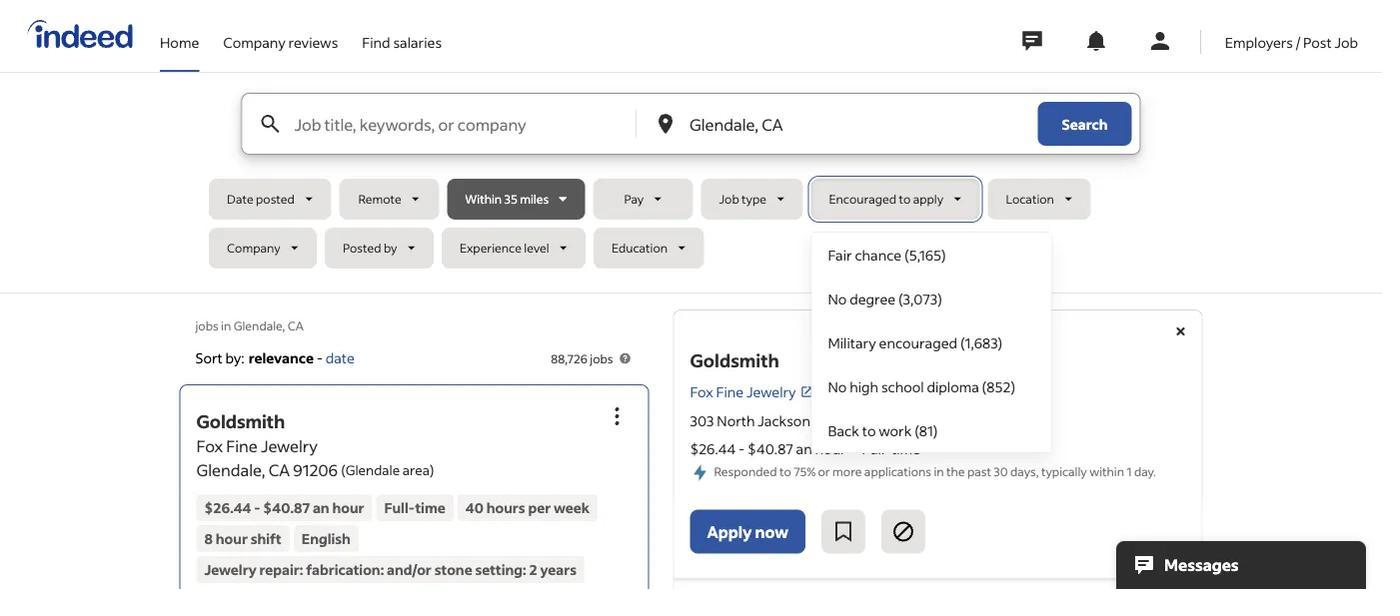 Task type: describe. For each thing, give the bounding box(es) containing it.
employers / post job
[[1226, 33, 1359, 51]]

experience level button
[[442, 228, 586, 269]]

messages
[[1165, 555, 1239, 576]]

posted
[[343, 240, 381, 256]]

fox inside fox fine jewelry link
[[690, 383, 714, 401]]

an for $26.44 - $40.87 an hour - full-time
[[796, 440, 813, 458]]

experience
[[460, 240, 522, 256]]

military encouraged (1,683)
[[828, 334, 1003, 352]]

close job details image
[[1169, 320, 1193, 344]]

date
[[326, 349, 355, 367]]

to for back
[[862, 422, 876, 440]]

glendale, for goldsmith
[[196, 460, 265, 481]]

and/or
[[387, 561, 432, 579]]

within
[[465, 191, 502, 207]]

experience level
[[460, 240, 549, 256]]

north
[[717, 412, 755, 430]]

2 vertical spatial jewelry
[[204, 561, 257, 579]]

account image
[[1149, 29, 1173, 53]]

91206 for 303
[[944, 412, 983, 430]]

location button
[[988, 179, 1091, 220]]

within 35 miles
[[465, 191, 549, 207]]

type
[[742, 191, 767, 207]]

0 vertical spatial full-
[[862, 440, 892, 458]]

now
[[755, 522, 789, 542]]

home link
[[160, 0, 199, 68]]

fine inside the goldsmith fox fine jewelry glendale, ca 91206 ( glendale area )
[[226, 436, 258, 457]]

fox fine jewelry
[[690, 383, 796, 401]]

none search field containing search
[[209, 93, 1174, 454]]

no degree (3,073)
[[828, 290, 943, 308]]

(3,073)
[[899, 290, 943, 308]]

to for responded
[[780, 464, 792, 479]]

post
[[1304, 33, 1332, 51]]

- down "back"
[[853, 440, 860, 458]]

88,726 jobs
[[551, 351, 613, 366]]

job type button
[[701, 179, 803, 220]]

within 35 miles button
[[447, 179, 585, 220]]

no for no degree (3,073)
[[828, 290, 847, 308]]

date posted button
[[209, 179, 331, 220]]

messages unread count 0 image
[[1020, 21, 1046, 61]]

find salaries
[[362, 33, 442, 51]]

$26.44 for $26.44 - $40.87 an hour
[[204, 499, 251, 517]]

88,726
[[551, 351, 588, 366]]

0 vertical spatial glendale,
[[234, 318, 285, 333]]

303
[[690, 412, 714, 430]]

company reviews
[[223, 33, 338, 51]]

(852)
[[982, 378, 1016, 396]]

back to work (81) link
[[812, 409, 1051, 453]]

(81)
[[915, 422, 938, 440]]

level
[[524, 240, 549, 256]]

work
[[879, 422, 912, 440]]

303 north jackson street, glendale, ca 91206
[[690, 412, 983, 430]]

degree
[[850, 290, 896, 308]]

diploma
[[927, 378, 980, 396]]

repair:
[[259, 561, 303, 579]]

save this job image
[[832, 521, 856, 544]]

goldsmith for goldsmith
[[690, 349, 780, 372]]

reviews
[[289, 33, 338, 51]]

back
[[828, 422, 860, 440]]

0 horizontal spatial hour
[[216, 530, 248, 548]]

fox inside the goldsmith fox fine jewelry glendale, ca 91206 ( glendale area )
[[196, 436, 223, 457]]

not interested image
[[892, 521, 916, 544]]

no for no high school diploma (852)
[[828, 378, 847, 396]]

ca for 303
[[922, 412, 941, 430]]

high
[[850, 378, 879, 396]]

date link
[[326, 349, 355, 367]]

miles
[[520, 191, 549, 207]]

$26.44 - $40.87 an hour
[[204, 499, 365, 517]]

more
[[833, 464, 862, 479]]

fair chance (5,165) link
[[812, 233, 1051, 277]]

setting:
[[475, 561, 526, 579]]

location
[[1006, 191, 1055, 207]]

(
[[341, 462, 346, 479]]

0 vertical spatial fine
[[716, 383, 744, 401]]

responded to 75% or more applications in the past 30 days, typically within 1 day.
[[714, 464, 1157, 479]]

75%
[[794, 464, 816, 479]]

fair chance (5,165)
[[828, 246, 947, 264]]

relevance
[[249, 349, 314, 367]]

job type
[[719, 191, 767, 207]]

school
[[882, 378, 924, 396]]

encouraged
[[879, 334, 958, 352]]

military
[[828, 334, 877, 352]]

apply
[[913, 191, 944, 207]]

typically
[[1042, 464, 1088, 479]]

0 vertical spatial in
[[221, 318, 231, 333]]

- left the date link
[[317, 349, 323, 367]]

company reviews link
[[223, 0, 338, 68]]

/
[[1297, 33, 1301, 51]]

fox fine jewelry link
[[690, 382, 814, 403]]

responded
[[714, 464, 777, 479]]

30
[[994, 464, 1008, 479]]

$26.44 - $40.87 an hour - full-time
[[690, 440, 921, 458]]



Task type: locate. For each thing, give the bounding box(es) containing it.
$40.87 for $26.44 - $40.87 an hour - full-time
[[748, 440, 794, 458]]

employers
[[1226, 33, 1294, 51]]

pay
[[624, 191, 644, 207]]

company button
[[209, 228, 317, 269]]

1 vertical spatial to
[[862, 422, 876, 440]]

by:
[[226, 349, 245, 367]]

time
[[892, 440, 921, 458], [415, 499, 446, 517]]

hour down (
[[332, 499, 365, 517]]

$26.44 up 8 hour shift
[[204, 499, 251, 517]]

to left apply on the right
[[899, 191, 911, 207]]

full-time
[[385, 499, 446, 517]]

1 vertical spatial jewelry
[[261, 436, 318, 457]]

1 horizontal spatial jewelry
[[261, 436, 318, 457]]

0 horizontal spatial $40.87
[[263, 499, 310, 517]]

by
[[384, 240, 397, 256]]

back to work (81)
[[828, 422, 938, 440]]

to inside dropdown button
[[899, 191, 911, 207]]

ca inside the goldsmith fox fine jewelry glendale, ca 91206 ( glendale area )
[[269, 460, 290, 481]]

1 horizontal spatial time
[[892, 440, 921, 458]]

91206 inside the goldsmith fox fine jewelry glendale, ca 91206 ( glendale area )
[[293, 460, 338, 481]]

to right "back"
[[862, 422, 876, 440]]

menu containing fair chance (5,165)
[[811, 232, 1052, 454]]

hour down "back"
[[815, 440, 847, 458]]

remote
[[358, 191, 402, 207]]

no
[[828, 290, 847, 308], [828, 378, 847, 396]]

0 horizontal spatial jobs
[[195, 318, 219, 333]]

remote button
[[339, 179, 439, 220]]

1 horizontal spatial job
[[1335, 33, 1359, 51]]

find salaries link
[[362, 0, 442, 68]]

no left degree
[[828, 290, 847, 308]]

2 no from the top
[[828, 378, 847, 396]]

sort
[[195, 349, 223, 367]]

fox up 303
[[690, 383, 714, 401]]

encouraged to apply button
[[811, 179, 980, 220]]

0 vertical spatial an
[[796, 440, 813, 458]]

per
[[528, 499, 551, 517]]

fine up north
[[716, 383, 744, 401]]

fox down goldsmith button
[[196, 436, 223, 457]]

-
[[317, 349, 323, 367], [739, 440, 745, 458], [853, 440, 860, 458], [254, 499, 260, 517]]

$26.44
[[690, 440, 736, 458], [204, 499, 251, 517]]

2 vertical spatial to
[[780, 464, 792, 479]]

search: Job title, keywords, or company text field
[[290, 94, 635, 154]]

1 horizontal spatial an
[[796, 440, 813, 458]]

8
[[204, 530, 213, 548]]

ca
[[288, 318, 304, 333], [922, 412, 941, 430], [269, 460, 290, 481]]

glendale, for 303
[[859, 412, 919, 430]]

)
[[430, 462, 434, 479]]

0 vertical spatial to
[[899, 191, 911, 207]]

ca for goldsmith
[[269, 460, 290, 481]]

(1,683)
[[961, 334, 1003, 352]]

an for $26.44 - $40.87 an hour
[[313, 499, 330, 517]]

company left reviews
[[223, 33, 286, 51]]

0 horizontal spatial an
[[313, 499, 330, 517]]

2 vertical spatial glendale,
[[196, 460, 265, 481]]

None search field
[[209, 93, 1174, 454]]

0 horizontal spatial fine
[[226, 436, 258, 457]]

to
[[899, 191, 911, 207], [862, 422, 876, 440], [780, 464, 792, 479]]

jobs up sort
[[195, 318, 219, 333]]

help icon image
[[617, 351, 633, 367]]

- up shift at the left bottom of the page
[[254, 499, 260, 517]]

91206 down 'diploma'
[[944, 412, 983, 430]]

8 hour shift
[[204, 530, 282, 548]]

glendale, down "school"
[[859, 412, 919, 430]]

0 vertical spatial ca
[[288, 318, 304, 333]]

time down work
[[892, 440, 921, 458]]

- up responded at the bottom of page
[[739, 440, 745, 458]]

no high school diploma (852) link
[[812, 365, 1051, 409]]

1 vertical spatial job
[[719, 191, 740, 207]]

91206 left (
[[293, 460, 338, 481]]

1 horizontal spatial in
[[934, 464, 944, 479]]

jobs left help icon
[[590, 351, 613, 366]]

91206
[[944, 412, 983, 430], [293, 460, 338, 481]]

in up the by:
[[221, 318, 231, 333]]

fine
[[716, 383, 744, 401], [226, 436, 258, 457]]

glendale
[[346, 462, 400, 479]]

2
[[529, 561, 538, 579]]

notifications unread count 0 image
[[1085, 29, 1109, 53]]

1 horizontal spatial goldsmith
[[690, 349, 780, 372]]

$40.87
[[748, 440, 794, 458], [263, 499, 310, 517]]

1 vertical spatial time
[[415, 499, 446, 517]]

or
[[818, 464, 830, 479]]

fine down goldsmith button
[[226, 436, 258, 457]]

to left 75%
[[780, 464, 792, 479]]

1 vertical spatial an
[[313, 499, 330, 517]]

1 horizontal spatial $26.44
[[690, 440, 736, 458]]

jewelry inside the goldsmith fox fine jewelry glendale, ca 91206 ( glendale area )
[[261, 436, 318, 457]]

jewelry inside fox fine jewelry link
[[747, 383, 796, 401]]

applications
[[865, 464, 932, 479]]

0 horizontal spatial time
[[415, 499, 446, 517]]

english
[[302, 530, 351, 548]]

hours
[[487, 499, 525, 517]]

2 horizontal spatial to
[[899, 191, 911, 207]]

job right post
[[1335, 33, 1359, 51]]

1 vertical spatial full-
[[385, 499, 415, 517]]

to for encouraged
[[899, 191, 911, 207]]

day.
[[1135, 464, 1157, 479]]

Edit location text field
[[686, 94, 998, 154]]

0 horizontal spatial 91206
[[293, 460, 338, 481]]

0 vertical spatial jobs
[[195, 318, 219, 333]]

encouraged
[[829, 191, 897, 207]]

0 vertical spatial fox
[[690, 383, 714, 401]]

1 horizontal spatial fine
[[716, 383, 744, 401]]

(5,165)
[[905, 246, 947, 264]]

week
[[554, 499, 590, 517]]

0 vertical spatial goldsmith
[[690, 349, 780, 372]]

$26.44 for $26.44 - $40.87 an hour - full-time
[[690, 440, 736, 458]]

jobs
[[195, 318, 219, 333], [590, 351, 613, 366]]

area
[[403, 462, 430, 479]]

company down date posted
[[227, 240, 281, 256]]

0 horizontal spatial job
[[719, 191, 740, 207]]

1 horizontal spatial to
[[862, 422, 876, 440]]

0 vertical spatial company
[[223, 33, 286, 51]]

jewelry down 8 hour shift
[[204, 561, 257, 579]]

education
[[612, 240, 668, 256]]

an up english
[[313, 499, 330, 517]]

1 vertical spatial jobs
[[590, 351, 613, 366]]

street,
[[814, 412, 856, 430]]

company inside company reviews link
[[223, 33, 286, 51]]

1 horizontal spatial jobs
[[590, 351, 613, 366]]

0 horizontal spatial to
[[780, 464, 792, 479]]

chance
[[855, 246, 902, 264]]

2 vertical spatial ca
[[269, 460, 290, 481]]

ca up $26.44 - $40.87 an hour
[[269, 460, 290, 481]]

glendale, inside the goldsmith fox fine jewelry glendale, ca 91206 ( glendale area )
[[196, 460, 265, 481]]

0 horizontal spatial fox
[[196, 436, 223, 457]]

full- down area on the left
[[385, 499, 415, 517]]

1 horizontal spatial full-
[[862, 440, 892, 458]]

date posted
[[227, 191, 295, 207]]

$40.87 up shift at the left bottom of the page
[[263, 499, 310, 517]]

1 vertical spatial goldsmith
[[196, 410, 285, 433]]

within
[[1090, 464, 1125, 479]]

1 vertical spatial 91206
[[293, 460, 338, 481]]

0 vertical spatial jewelry
[[747, 383, 796, 401]]

0 vertical spatial hour
[[815, 440, 847, 458]]

posted by
[[343, 240, 397, 256]]

$40.87 down jackson
[[748, 440, 794, 458]]

date
[[227, 191, 254, 207]]

glendale, down goldsmith button
[[196, 460, 265, 481]]

$40.87 for $26.44 - $40.87 an hour
[[263, 499, 310, 517]]

0 vertical spatial time
[[892, 440, 921, 458]]

search button
[[1038, 102, 1132, 146]]

no left high
[[828, 378, 847, 396]]

apply now
[[707, 522, 789, 542]]

hour right 8 on the left bottom of page
[[216, 530, 248, 548]]

1 no from the top
[[828, 290, 847, 308]]

1 vertical spatial in
[[934, 464, 944, 479]]

an up 75%
[[796, 440, 813, 458]]

jobs in glendale, ca
[[195, 318, 304, 333]]

goldsmith down the by:
[[196, 410, 285, 433]]

2 vertical spatial hour
[[216, 530, 248, 548]]

0 horizontal spatial in
[[221, 318, 231, 333]]

apply
[[707, 522, 752, 542]]

1 horizontal spatial 91206
[[944, 412, 983, 430]]

stone
[[435, 561, 473, 579]]

1 vertical spatial company
[[227, 240, 281, 256]]

full- down back to work (81)
[[862, 440, 892, 458]]

education button
[[594, 228, 704, 269]]

company for company
[[227, 240, 281, 256]]

0 vertical spatial $26.44
[[690, 440, 736, 458]]

1 horizontal spatial $40.87
[[748, 440, 794, 458]]

company for company reviews
[[223, 33, 286, 51]]

military encouraged (1,683) link
[[812, 321, 1051, 365]]

ca down no high school diploma (852) link
[[922, 412, 941, 430]]

0 horizontal spatial jewelry
[[204, 561, 257, 579]]

91206 for goldsmith
[[293, 460, 338, 481]]

time down )
[[415, 499, 446, 517]]

in left the
[[934, 464, 944, 479]]

0 vertical spatial no
[[828, 290, 847, 308]]

0 vertical spatial job
[[1335, 33, 1359, 51]]

jewelry down goldsmith button
[[261, 436, 318, 457]]

no degree (3,073) link
[[812, 277, 1051, 321]]

company inside company popup button
[[227, 240, 281, 256]]

job
[[1335, 33, 1359, 51], [719, 191, 740, 207]]

goldsmith inside the goldsmith fox fine jewelry glendale, ca 91206 ( glendale area )
[[196, 410, 285, 433]]

fair
[[828, 246, 852, 264]]

job left type at top right
[[719, 191, 740, 207]]

1 horizontal spatial fox
[[690, 383, 714, 401]]

jewelry up jackson
[[747, 383, 796, 401]]

goldsmith button
[[196, 410, 285, 433]]

past
[[968, 464, 992, 479]]

sort by: relevance - date
[[195, 349, 355, 367]]

1 vertical spatial no
[[828, 378, 847, 396]]

job actions menu is collapsed image
[[605, 405, 629, 429]]

hour for $26.44 - $40.87 an hour
[[332, 499, 365, 517]]

2 horizontal spatial hour
[[815, 440, 847, 458]]

the
[[947, 464, 965, 479]]

1 vertical spatial fox
[[196, 436, 223, 457]]

glendale, up the sort by: relevance - date
[[234, 318, 285, 333]]

goldsmith up fox fine jewelry on the bottom
[[690, 349, 780, 372]]

0 vertical spatial $40.87
[[748, 440, 794, 458]]

40
[[466, 499, 484, 517]]

no high school diploma (852)
[[828, 378, 1016, 396]]

goldsmith
[[690, 349, 780, 372], [196, 410, 285, 433]]

35
[[504, 191, 518, 207]]

1 vertical spatial $26.44
[[204, 499, 251, 517]]

0 horizontal spatial goldsmith
[[196, 410, 285, 433]]

0 horizontal spatial full-
[[385, 499, 415, 517]]

2 horizontal spatial jewelry
[[747, 383, 796, 401]]

1 vertical spatial $40.87
[[263, 499, 310, 517]]

an
[[796, 440, 813, 458], [313, 499, 330, 517]]

ca up "relevance"
[[288, 318, 304, 333]]

days,
[[1011, 464, 1039, 479]]

0 vertical spatial 91206
[[944, 412, 983, 430]]

company
[[223, 33, 286, 51], [227, 240, 281, 256]]

posted by button
[[325, 228, 434, 269]]

encouraged to apply
[[829, 191, 944, 207]]

0 horizontal spatial $26.44
[[204, 499, 251, 517]]

hour
[[815, 440, 847, 458], [332, 499, 365, 517], [216, 530, 248, 548]]

1 vertical spatial fine
[[226, 436, 258, 457]]

1 vertical spatial ca
[[922, 412, 941, 430]]

jewelry repair: fabrication: and/or stone setting: 2 years
[[204, 561, 577, 579]]

hour for $26.44 - $40.87 an hour - full-time
[[815, 440, 847, 458]]

$26.44 down 303
[[690, 440, 736, 458]]

menu
[[811, 232, 1052, 454]]

1 horizontal spatial hour
[[332, 499, 365, 517]]

messages button
[[1117, 542, 1367, 590]]

years
[[540, 561, 577, 579]]

job inside dropdown button
[[719, 191, 740, 207]]

1 vertical spatial glendale,
[[859, 412, 919, 430]]

goldsmith for goldsmith fox fine jewelry glendale, ca 91206 ( glendale area )
[[196, 410, 285, 433]]

home
[[160, 33, 199, 51]]

1 vertical spatial hour
[[332, 499, 365, 517]]



Task type: vqa. For each thing, say whether or not it's contained in the screenshot.
Engage
no



